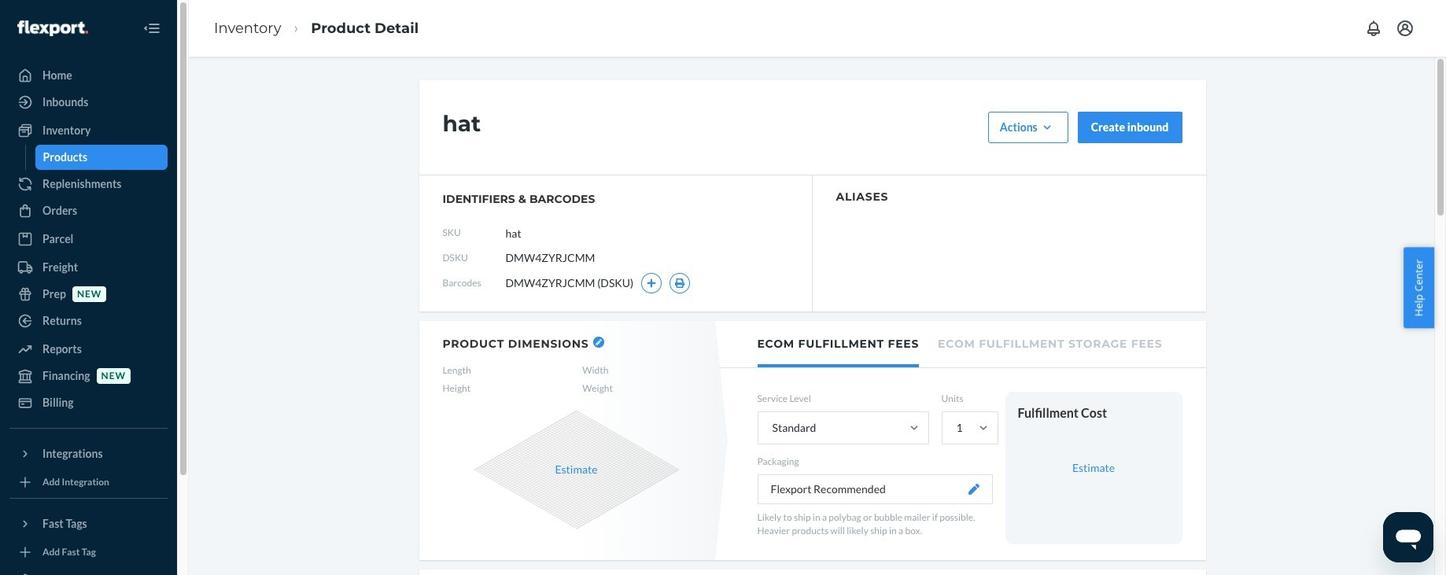 Task type: locate. For each thing, give the bounding box(es) containing it.
None text field
[[506, 218, 623, 248]]

1 horizontal spatial tab
[[938, 321, 1163, 364]]

plus image
[[647, 279, 657, 288]]

breadcrumbs navigation
[[201, 5, 431, 51]]

0 horizontal spatial tab
[[757, 321, 919, 367]]

flexport logo image
[[17, 20, 88, 36]]

tab list
[[720, 321, 1206, 368]]

1 tab from the left
[[757, 321, 919, 367]]

close navigation image
[[142, 19, 161, 38]]

tab
[[757, 321, 919, 367], [938, 321, 1163, 364]]



Task type: vqa. For each thing, say whether or not it's contained in the screenshot.
left the 'Inventory'
no



Task type: describe. For each thing, give the bounding box(es) containing it.
print image
[[675, 279, 686, 288]]

pen image
[[968, 484, 979, 495]]

open notifications image
[[1365, 19, 1383, 38]]

2 tab from the left
[[938, 321, 1163, 364]]

open account menu image
[[1396, 19, 1415, 38]]

pencil alt image
[[595, 339, 602, 345]]



